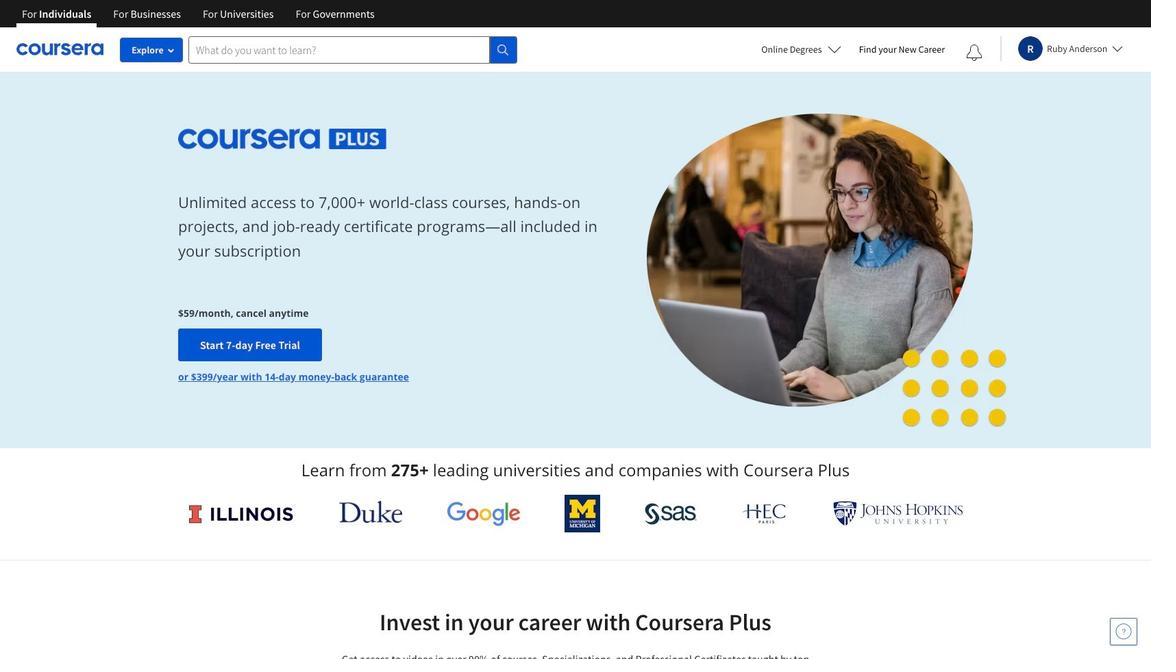Task type: locate. For each thing, give the bounding box(es) containing it.
hec paris image
[[741, 500, 789, 528]]

banner navigation
[[11, 0, 386, 27]]

None search field
[[188, 36, 517, 63]]

coursera image
[[16, 39, 103, 60]]

sas image
[[645, 503, 697, 525]]

coursera plus image
[[178, 129, 387, 149]]

university of michigan image
[[565, 495, 600, 533]]

google image
[[447, 502, 521, 527]]



Task type: describe. For each thing, give the bounding box(es) containing it.
help center image
[[1115, 624, 1132, 641]]

johns hopkins university image
[[833, 502, 963, 527]]

What do you want to learn? text field
[[188, 36, 490, 63]]

duke university image
[[339, 502, 402, 523]]

university of illinois at urbana-champaign image
[[188, 503, 295, 525]]



Task type: vqa. For each thing, say whether or not it's contained in the screenshot.
Social in the Assignment #2: What Social Impression Do You Make? Due Jan 7, 11:59 Pm Cst Graded Peer-Graded Assignment
no



